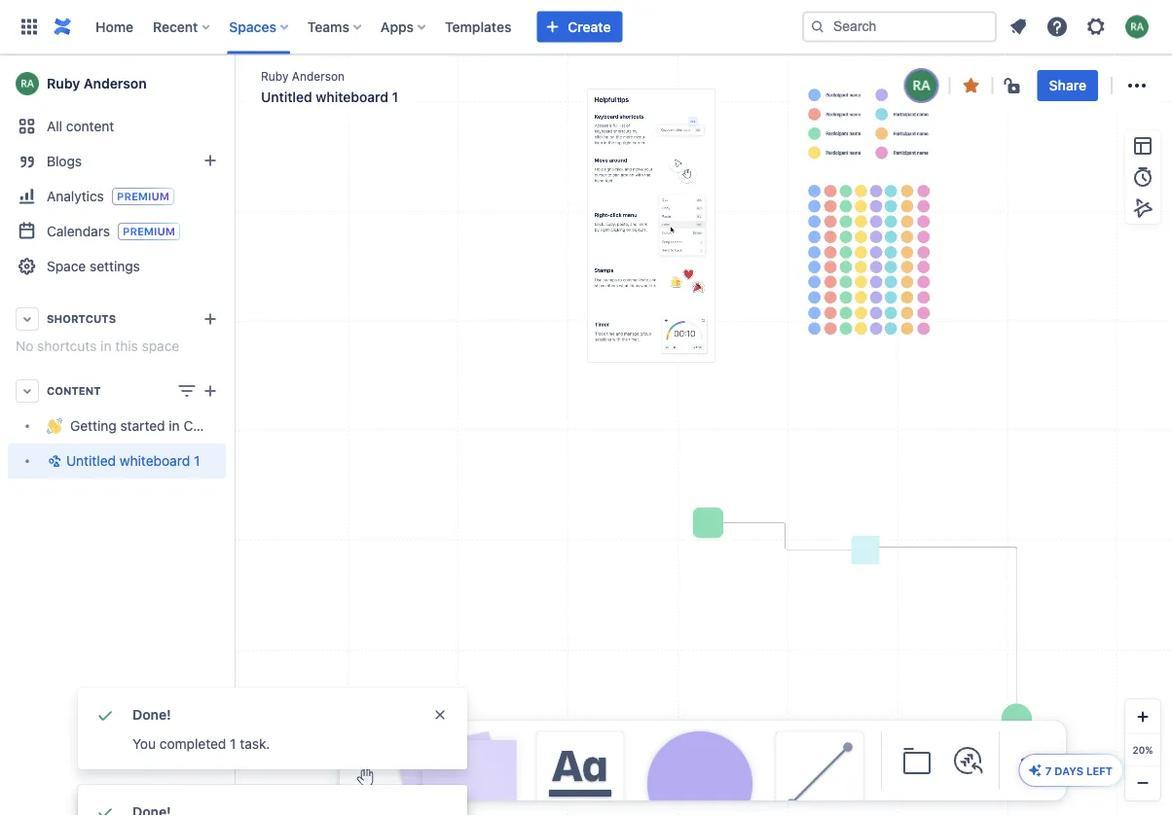 Task type: locate. For each thing, give the bounding box(es) containing it.
tree containing getting started in confluence
[[8, 409, 255, 479]]

2 horizontal spatial 1
[[392, 89, 398, 105]]

anderson
[[292, 69, 345, 83], [84, 75, 147, 92]]

anderson for ruby anderson untitled whiteboard 1
[[292, 69, 345, 83]]

ruby anderson
[[47, 75, 147, 92]]

0 horizontal spatial anderson
[[84, 75, 147, 92]]

left
[[1087, 765, 1113, 778]]

success image
[[93, 704, 117, 727], [93, 801, 117, 817]]

0 vertical spatial whiteboard
[[316, 89, 388, 105]]

1 horizontal spatial 1
[[230, 737, 236, 753]]

content
[[47, 385, 101, 398]]

1 vertical spatial success image
[[93, 801, 117, 817]]

create a blog image
[[199, 149, 222, 172]]

calendars
[[47, 223, 110, 239]]

this
[[115, 338, 138, 354]]

ruby up all
[[47, 75, 80, 92]]

1 inside space "element"
[[194, 453, 200, 469]]

spaces button
[[223, 11, 296, 42]]

1 inside ruby anderson untitled whiteboard 1
[[392, 89, 398, 105]]

0 vertical spatial premium image
[[112, 188, 174, 205]]

anderson inside space "element"
[[84, 75, 147, 92]]

1 down confluence
[[194, 453, 200, 469]]

1 vertical spatial in
[[169, 418, 180, 434]]

0 vertical spatial success image
[[93, 704, 117, 727]]

ruby anderson link down teams
[[261, 68, 345, 84]]

change view image
[[175, 380, 199, 403]]

ruby anderson link up all content link in the left top of the page
[[8, 64, 226, 103]]

in
[[100, 338, 111, 354], [169, 418, 180, 434]]

0 horizontal spatial 1
[[194, 453, 200, 469]]

untitled whiteboard 1
[[66, 453, 200, 469]]

recent
[[153, 19, 198, 35]]

ruby right collapse sidebar image
[[261, 69, 289, 83]]

shortcuts
[[37, 338, 97, 354]]

untitled inside ruby anderson untitled whiteboard 1
[[261, 89, 312, 105]]

anderson inside ruby anderson untitled whiteboard 1
[[292, 69, 345, 83]]

0 vertical spatial in
[[100, 338, 111, 354]]

anderson for ruby anderson
[[84, 75, 147, 92]]

premium image down blogs link
[[112, 188, 174, 205]]

getting started in confluence
[[70, 418, 255, 434]]

your profile and preferences image
[[1126, 15, 1149, 38]]

0 vertical spatial 1
[[392, 89, 398, 105]]

done!
[[132, 707, 171, 723]]

in right started at the left bottom of page
[[169, 418, 180, 434]]

help icon image
[[1046, 15, 1069, 38]]

analytics link
[[8, 179, 226, 214]]

collapse sidebar image
[[212, 64, 255, 103]]

untitled right collapse sidebar image
[[261, 89, 312, 105]]

whiteboard down getting started in confluence
[[120, 453, 190, 469]]

ruby inside ruby anderson untitled whiteboard 1
[[261, 69, 289, 83]]

0 horizontal spatial ruby
[[47, 75, 80, 92]]

1
[[392, 89, 398, 105], [194, 453, 200, 469], [230, 737, 236, 753]]

1 vertical spatial whiteboard
[[120, 453, 190, 469]]

1 for untitled whiteboard 1
[[194, 453, 200, 469]]

confluence image
[[51, 15, 74, 38], [51, 15, 74, 38]]

7
[[1046, 765, 1052, 778]]

0 horizontal spatial untitled
[[66, 453, 116, 469]]

all content link
[[8, 109, 226, 144]]

premium image down analytics link
[[118, 223, 180, 241]]

untitled
[[261, 89, 312, 105], [66, 453, 116, 469]]

shortcuts button
[[8, 302, 226, 337]]

search image
[[810, 19, 826, 35]]

all
[[47, 118, 62, 134]]

0 horizontal spatial whiteboard
[[120, 453, 190, 469]]

7 days left
[[1046, 765, 1113, 778]]

anderson down teams
[[292, 69, 345, 83]]

1 vertical spatial untitled
[[66, 453, 116, 469]]

0 horizontal spatial in
[[100, 338, 111, 354]]

all content
[[47, 118, 114, 134]]

premium image inside calendars link
[[118, 223, 180, 241]]

confluence
[[184, 418, 255, 434]]

share button
[[1038, 70, 1098, 101]]

1 vertical spatial 1
[[194, 453, 200, 469]]

settings
[[90, 259, 140, 275]]

recent button
[[147, 11, 217, 42]]

premium image
[[112, 188, 174, 205], [118, 223, 180, 241]]

premium image inside analytics link
[[112, 188, 174, 205]]

whiteboard inside untitled whiteboard 1 link
[[120, 453, 190, 469]]

1 horizontal spatial anderson
[[292, 69, 345, 83]]

you completed 1 task.
[[132, 737, 270, 753]]

space settings
[[47, 259, 140, 275]]

more actions image
[[1126, 74, 1149, 97]]

1 left task.
[[230, 737, 236, 753]]

ruby
[[261, 69, 289, 83], [47, 75, 80, 92]]

content button
[[8, 374, 226, 409]]

tree
[[8, 409, 255, 479]]

1 down apps
[[392, 89, 398, 105]]

untitled inside space "element"
[[66, 453, 116, 469]]

whiteboard down teams popup button
[[316, 89, 388, 105]]

premium image for calendars
[[118, 223, 180, 241]]

1 horizontal spatial in
[[169, 418, 180, 434]]

ruby anderson link
[[8, 64, 226, 103], [261, 68, 345, 84]]

teams button
[[302, 11, 369, 42]]

success image
[[93, 801, 117, 817]]

ruby inside space "element"
[[47, 75, 80, 92]]

0 vertical spatial untitled
[[261, 89, 312, 105]]

in left "this"
[[100, 338, 111, 354]]

apps
[[381, 19, 414, 35]]

you
[[132, 737, 156, 753]]

2 vertical spatial 1
[[230, 737, 236, 753]]

untitled down getting
[[66, 453, 116, 469]]

space element
[[0, 55, 255, 817]]

premium icon image
[[1028, 763, 1044, 779]]

blogs
[[47, 153, 82, 169]]

1 horizontal spatial ruby
[[261, 69, 289, 83]]

anderson up all content link in the left top of the page
[[84, 75, 147, 92]]

1 horizontal spatial whiteboard
[[316, 89, 388, 105]]

banner
[[0, 0, 1172, 55]]

unstar image
[[960, 74, 983, 97]]

whiteboard
[[316, 89, 388, 105], [120, 453, 190, 469]]

create button
[[537, 11, 623, 42]]

1 horizontal spatial untitled
[[261, 89, 312, 105]]

1 vertical spatial premium image
[[118, 223, 180, 241]]

appswitcher icon image
[[18, 15, 41, 38]]

Search field
[[802, 11, 997, 42]]

shortcuts
[[47, 313, 116, 326]]

share
[[1049, 77, 1087, 93]]



Task type: vqa. For each thing, say whether or not it's contained in the screenshot.
tree in Space ELEMENT
yes



Task type: describe. For each thing, give the bounding box(es) containing it.
home
[[95, 19, 133, 35]]

1 horizontal spatial ruby anderson link
[[261, 68, 345, 84]]

task.
[[240, 737, 270, 753]]

add shortcut image
[[199, 308, 222, 331]]

getting started in confluence link
[[8, 409, 255, 444]]

calendars link
[[8, 214, 226, 249]]

no
[[16, 338, 33, 354]]

space
[[142, 338, 179, 354]]

no shortcuts in this space
[[16, 338, 179, 354]]

dismiss image
[[432, 708, 448, 723]]

getting
[[70, 418, 117, 434]]

0 horizontal spatial ruby anderson link
[[8, 64, 226, 103]]

global element
[[12, 0, 798, 54]]

started
[[120, 418, 165, 434]]

banner containing home
[[0, 0, 1172, 55]]

space settings link
[[8, 249, 226, 284]]

templates link
[[439, 11, 517, 42]]

teams
[[308, 19, 349, 35]]

space
[[47, 259, 86, 275]]

no restrictions image
[[1003, 74, 1026, 97]]

ruby for ruby anderson
[[47, 75, 80, 92]]

settings icon image
[[1085, 15, 1108, 38]]

days
[[1055, 765, 1084, 778]]

create content image
[[199, 380, 222, 403]]

1 for you completed 1 task.
[[230, 737, 236, 753]]

premium image for analytics
[[112, 188, 174, 205]]

untitled whiteboard 1 link
[[8, 444, 226, 479]]

notification icon image
[[1007, 15, 1030, 38]]

create
[[568, 19, 611, 35]]

ruby for ruby anderson untitled whiteboard 1
[[261, 69, 289, 83]]

content
[[66, 118, 114, 134]]

7 days left button
[[1020, 756, 1123, 787]]

in for shortcuts
[[100, 338, 111, 354]]

apps button
[[375, 11, 433, 42]]

blogs link
[[8, 144, 226, 179]]

ruby anderson untitled whiteboard 1
[[261, 69, 398, 105]]

home link
[[90, 11, 139, 42]]

whiteboard inside ruby anderson untitled whiteboard 1
[[316, 89, 388, 105]]

tree inside space "element"
[[8, 409, 255, 479]]

spaces
[[229, 19, 276, 35]]

ruby anderson image
[[906, 70, 937, 101]]

analytics
[[47, 188, 104, 204]]

2 success image from the top
[[93, 801, 117, 817]]

templates
[[445, 19, 512, 35]]

in for started
[[169, 418, 180, 434]]

completed
[[159, 737, 226, 753]]

1 success image from the top
[[93, 704, 117, 727]]



